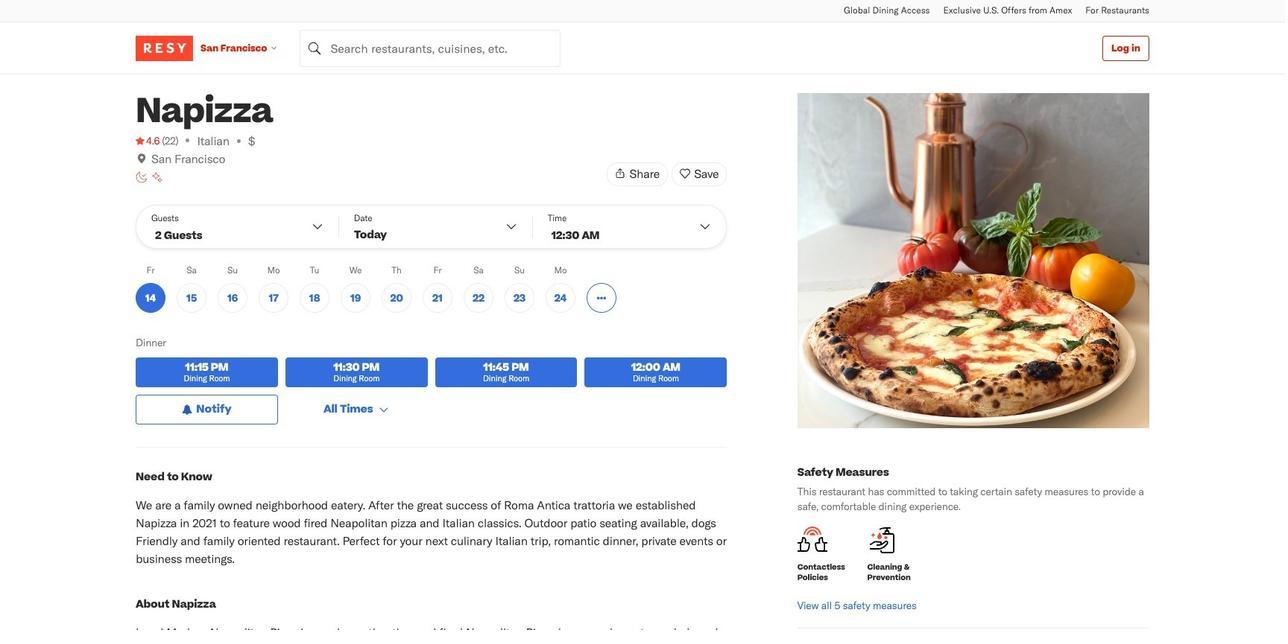 Task type: locate. For each thing, give the bounding box(es) containing it.
None field
[[300, 29, 561, 67]]

4.6 out of 5 stars image
[[136, 133, 160, 148]]

Search restaurants, cuisines, etc. text field
[[300, 29, 561, 67]]



Task type: vqa. For each thing, say whether or not it's contained in the screenshot.
4.6 out of 5 stars Icon
yes



